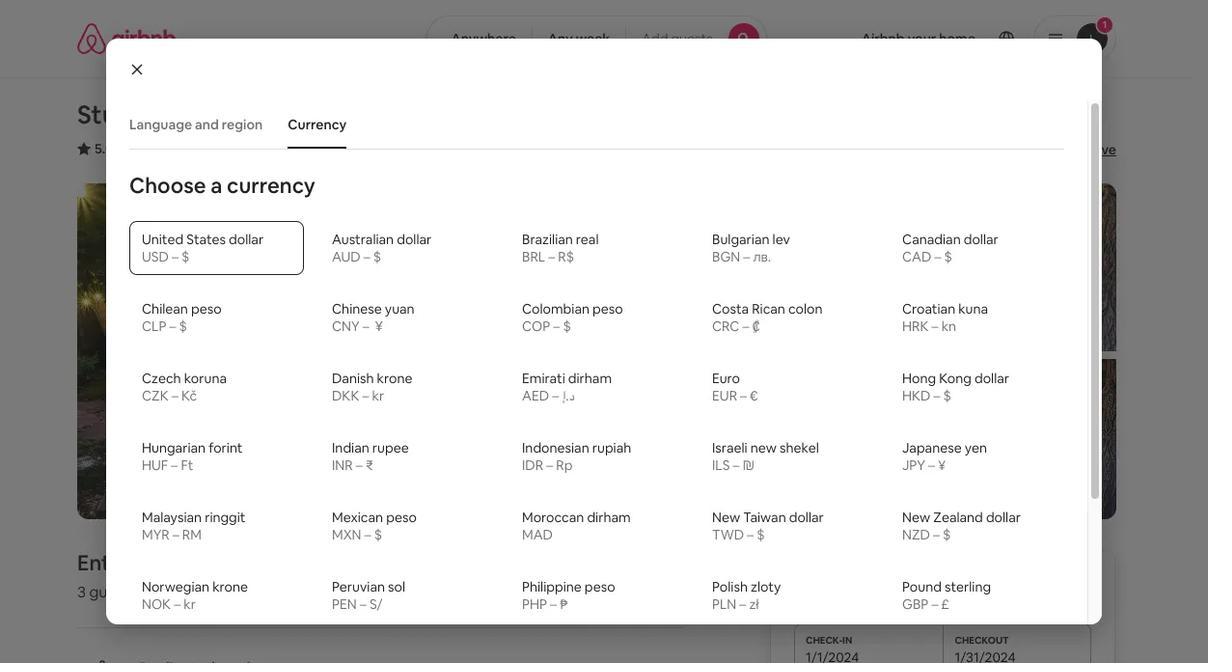 Task type: vqa. For each thing, say whether or not it's contained in the screenshot.
Norwegian krone NOK – kr's Krone
yes



Task type: describe. For each thing, give the bounding box(es) containing it.
– for colombian peso cop – $
[[553, 318, 560, 335]]

hkd
[[902, 387, 931, 404]]

– inside hong kong dollar hkd – $
[[934, 387, 941, 404]]

– for hungarian forint huf – ft
[[171, 456, 178, 474]]

add guests
[[642, 30, 713, 47]]

danish krone dkk – kr
[[332, 370, 413, 404]]

studio inside entire home hosted by tim 3 guests · studio · 1 bed ·
[[147, 582, 193, 602]]

chinese yuan cny – ￥
[[332, 300, 415, 335]]

language
[[129, 116, 192, 133]]

dollar for hong kong dollar
[[975, 370, 1010, 387]]

tab list inside choose a language and currency element
[[120, 100, 1065, 149]]

· right bed
[[245, 582, 248, 602]]

€
[[750, 387, 758, 404]]

stunning studio w/ outdoor oasis image 5 image
[[864, 359, 1117, 519]]

лв.
[[753, 248, 771, 265]]

languages dialog
[[106, 39, 1102, 663]]

twd
[[712, 526, 744, 543]]

pln
[[712, 595, 737, 613]]

language and region button
[[120, 106, 272, 143]]

chilean peso clp – $
[[142, 300, 222, 335]]

dollar for new zealand dollar
[[986, 509, 1021, 526]]

– for emirati dirham aed – ﺩ.ﺇ
[[552, 387, 559, 404]]

indonesian rupiah idr – rp
[[522, 439, 631, 474]]

polish zloty pln – zł
[[712, 578, 781, 613]]

· left 1
[[196, 582, 200, 602]]

lev
[[773, 231, 790, 248]]

0 vertical spatial 6 reviews button
[[124, 139, 183, 158]]

idr
[[522, 456, 543, 474]]

dollar for united states dollar
[[229, 231, 264, 248]]

· right 5.0
[[116, 140, 120, 157]]

pound sterling gbp – £
[[902, 578, 991, 613]]

stunning studio w/ outdoor oasis image 3 image
[[605, 359, 857, 519]]

dollar inside australian dollar aud – $
[[397, 231, 432, 248]]

0 vertical spatial reviews
[[135, 140, 183, 157]]

aed
[[522, 387, 549, 404]]

dollar for new taiwan dollar
[[789, 509, 824, 526]]

brazilian
[[522, 231, 573, 248]]

bgn
[[712, 248, 741, 265]]

$ inside 'new taiwan dollar twd – $'
[[757, 526, 765, 543]]

aud
[[332, 248, 361, 265]]

malaysian ringgit myr – rm
[[142, 509, 246, 543]]

rupiah
[[592, 439, 631, 456]]

– for pound sterling gbp – £
[[932, 595, 938, 613]]

– for chilean peso clp – $
[[169, 318, 176, 335]]

rupee
[[372, 439, 409, 456]]

hosted
[[202, 549, 272, 576]]

norwegian
[[142, 578, 210, 595]]

northglenn,
[[202, 140, 278, 157]]

northglenn, colorado, united states button
[[202, 137, 433, 160]]

1
[[203, 582, 210, 602]]

₱
[[560, 595, 568, 613]]

czech
[[142, 370, 181, 387]]

yuan
[[385, 300, 415, 318]]

new for twd
[[712, 509, 740, 526]]

– inside united states dollar usd – $
[[172, 248, 178, 265]]

anywhere button
[[427, 15, 533, 62]]

stunning studio w/ outdoor oasis
[[77, 98, 478, 131]]

forint
[[209, 439, 243, 456]]

anywhere
[[451, 30, 516, 47]]

¥
[[938, 456, 946, 474]]

colon
[[788, 300, 823, 318]]

brazilian real brl – r$
[[522, 231, 599, 265]]

week
[[576, 30, 610, 47]]

kr for nok – kr
[[184, 595, 196, 613]]

ils
[[712, 456, 730, 474]]

pen
[[332, 595, 357, 613]]

mexican peso mxn – $
[[332, 509, 417, 543]]

3
[[77, 582, 86, 602]]

w/
[[270, 98, 301, 131]]

dirham for moroccan dirham mad
[[587, 509, 631, 526]]

– for indonesian rupiah idr – rp
[[546, 456, 553, 474]]

israeli new shekel ils – ₪
[[712, 439, 819, 474]]

states inside · northglenn, colorado, united states
[[392, 140, 433, 157]]

kuna
[[959, 300, 988, 318]]

₪
[[743, 456, 755, 474]]

peruvian sol pen – s/
[[332, 578, 405, 613]]

kč
[[181, 387, 197, 404]]

stunning studio w/ outdoor oasis image 1 image
[[77, 183, 597, 519]]

5.0
[[95, 140, 114, 157]]

czk
[[142, 387, 169, 404]]

any week button
[[532, 15, 627, 62]]

· northglenn, colorado, united states
[[191, 140, 433, 160]]

guests inside entire home hosted by tim 3 guests · studio · 1 bed ·
[[89, 582, 137, 602]]

yen
[[965, 439, 987, 456]]

emirati dirham aed – ﺩ.ﺇ
[[522, 370, 612, 404]]

hong kong dollar hkd – $
[[902, 370, 1010, 404]]

mad
[[522, 526, 553, 543]]

real
[[576, 231, 599, 248]]

any week
[[548, 30, 610, 47]]

5.0 · 6 reviews
[[95, 140, 183, 157]]

dirham for emirati dirham aed – ﺩ.ﺇ
[[568, 370, 612, 387]]

– for peruvian sol pen – s/
[[360, 595, 367, 613]]

pound
[[902, 578, 942, 595]]

dollar inside canadian dollar cad – $
[[964, 231, 999, 248]]

sterling
[[945, 578, 991, 595]]

0 vertical spatial 6
[[124, 140, 132, 157]]

· down home
[[140, 582, 144, 602]]

mexican
[[332, 509, 383, 526]]

– for polish zloty pln – zł
[[740, 595, 746, 613]]

peruvian
[[332, 578, 385, 595]]

– for brazilian real brl – r$
[[548, 248, 555, 265]]

· down language and region
[[191, 140, 195, 160]]

krone for norwegian krone nok – kr
[[212, 578, 248, 595]]

hong
[[902, 370, 936, 387]]

japanese
[[902, 439, 962, 456]]

– inside 'new taiwan dollar twd – $'
[[747, 526, 754, 543]]

danish
[[332, 370, 374, 387]]

bulgarian
[[712, 231, 770, 248]]

emirati
[[522, 370, 565, 387]]

brl
[[522, 248, 545, 265]]

hungarian forint huf – ft
[[142, 439, 243, 474]]

any
[[548, 30, 573, 47]]

new for nzd
[[902, 509, 931, 526]]

$ inside chilean peso clp – $
[[179, 318, 187, 335]]

stunning studio w/ outdoor oasis image 4 image
[[864, 183, 1117, 351]]

￥
[[372, 318, 386, 335]]

$ inside new zealand dollar nzd – $
[[943, 526, 951, 543]]



Task type: locate. For each thing, give the bounding box(es) containing it.
– left ₪ at the bottom of page
[[733, 456, 740, 474]]

0 horizontal spatial reviews
[[135, 140, 183, 157]]

share button
[[977, 133, 1052, 166]]

$ inside hong kong dollar hkd – $
[[943, 387, 952, 404]]

indian
[[332, 439, 369, 456]]

dollar right canadian
[[964, 231, 999, 248]]

– left ₡
[[743, 318, 749, 335]]

koruna
[[184, 370, 227, 387]]

krone
[[377, 370, 413, 387], [212, 578, 248, 595]]

$ inside colombian peso cop – $
[[563, 318, 571, 335]]

profile element
[[790, 0, 1117, 77]]

guests right the "add"
[[671, 30, 713, 47]]

krone inside danish krone dkk – kr
[[377, 370, 413, 387]]

dollar inside new zealand dollar nzd – $
[[986, 509, 1021, 526]]

– right the cad
[[935, 248, 941, 265]]

krone inside norwegian krone nok – kr
[[212, 578, 248, 595]]

dollar inside hong kong dollar hkd – $
[[975, 370, 1010, 387]]

– inside brazilian real brl – r$
[[548, 248, 555, 265]]

1 new from the left
[[712, 509, 740, 526]]

– inside czech koruna czk – kč
[[172, 387, 178, 404]]

choose a language and currency element
[[118, 100, 1076, 663]]

ft
[[181, 456, 193, 474]]

– left ₱
[[550, 595, 557, 613]]

ﺩ.ﺇ
[[562, 387, 575, 404]]

– for indian rupee inr – ₹
[[356, 456, 363, 474]]

0 vertical spatial dirham
[[568, 370, 612, 387]]

– inside new zealand dollar nzd – $
[[933, 526, 940, 543]]

chilean
[[142, 300, 188, 318]]

1 vertical spatial states
[[187, 231, 226, 248]]

– for japanese yen jpy – ¥
[[928, 456, 935, 474]]

stunning studio w/ outdoor oasis image 2 image
[[605, 183, 857, 351]]

– inside croatian kuna hrk – kn
[[932, 318, 939, 335]]

– for australian dollar aud – $
[[364, 248, 370, 265]]

peso right ₱
[[585, 578, 615, 595]]

6 right sterling
[[1032, 582, 1040, 600]]

– inside colombian peso cop – $
[[553, 318, 560, 335]]

– left rp
[[546, 456, 553, 474]]

– right twd
[[747, 526, 754, 543]]

1 vertical spatial reviews
[[1043, 582, 1092, 600]]

– inside mexican peso mxn – $
[[364, 526, 371, 543]]

– right hkd
[[934, 387, 941, 404]]

dollar right "australian"
[[397, 231, 432, 248]]

jpy
[[902, 456, 925, 474]]

united inside united states dollar usd – $
[[142, 231, 184, 248]]

– left r$
[[548, 248, 555, 265]]

tab list containing language and region
[[120, 100, 1065, 149]]

canadian dollar cad – $
[[902, 231, 999, 265]]

united down choose
[[142, 231, 184, 248]]

php
[[522, 595, 547, 613]]

– left rm
[[173, 526, 179, 543]]

dollar
[[229, 231, 264, 248], [397, 231, 432, 248], [964, 231, 999, 248], [975, 370, 1010, 387], [789, 509, 824, 526], [986, 509, 1021, 526]]

kr left 1
[[184, 595, 196, 613]]

– inside polish zloty pln – zł
[[740, 595, 746, 613]]

studio up northglenn,
[[188, 98, 265, 131]]

month
[[932, 580, 979, 600]]

– left €
[[740, 387, 747, 404]]

1 vertical spatial guests
[[89, 582, 137, 602]]

0 horizontal spatial kr
[[184, 595, 196, 613]]

– right aud
[[364, 248, 370, 265]]

eur
[[712, 387, 737, 404]]

0 horizontal spatial krone
[[212, 578, 248, 595]]

– for mexican peso mxn – $
[[364, 526, 371, 543]]

kr inside danish krone dkk – kr
[[372, 387, 384, 404]]

– inside emirati dirham aed – ﺩ.ﺇ
[[552, 387, 559, 404]]

currency button
[[278, 106, 356, 143]]

– right "clp"
[[169, 318, 176, 335]]

– for bulgarian lev bgn – лв.
[[743, 248, 750, 265]]

peso inside colombian peso cop – $
[[593, 300, 623, 318]]

dollar right kong
[[975, 370, 1010, 387]]

– for norwegian krone nok – kr
[[174, 595, 181, 613]]

– left kč
[[172, 387, 178, 404]]

australian
[[332, 231, 394, 248]]

– left ₹
[[356, 456, 363, 474]]

$ right mxn
[[374, 526, 382, 543]]

$ inside united states dollar usd – $
[[181, 248, 189, 265]]

– right dkk
[[362, 387, 369, 404]]

– right mxn
[[364, 526, 371, 543]]

– inside the japanese yen jpy – ¥
[[928, 456, 935, 474]]

new left taiwan
[[712, 509, 740, 526]]

– left kn
[[932, 318, 939, 335]]

– inside chilean peso clp – $
[[169, 318, 176, 335]]

guests inside add guests button
[[671, 30, 713, 47]]

states right 'usd'
[[187, 231, 226, 248]]

6 right 5.0
[[124, 140, 132, 157]]

1 vertical spatial 6
[[1032, 582, 1040, 600]]

– inside hungarian forint huf – ft
[[171, 456, 178, 474]]

chinese
[[332, 300, 382, 318]]

– inside danish krone dkk – kr
[[362, 387, 369, 404]]

save button
[[1056, 133, 1124, 166]]

dirham
[[568, 370, 612, 387], [587, 509, 631, 526]]

add
[[642, 30, 668, 47]]

canadian
[[902, 231, 961, 248]]

kong
[[939, 370, 972, 387]]

– left лв.
[[743, 248, 750, 265]]

states inside united states dollar usd – $
[[187, 231, 226, 248]]

$ inside australian dollar aud – $
[[373, 248, 381, 265]]

0 horizontal spatial new
[[712, 509, 740, 526]]

6 reviews button down the language
[[124, 139, 183, 158]]

£
[[941, 595, 949, 613]]

6
[[124, 140, 132, 157], [1032, 582, 1040, 600]]

united inside · northglenn, colorado, united states
[[346, 140, 389, 157]]

– right 'usd'
[[172, 248, 178, 265]]

moroccan
[[522, 509, 584, 526]]

0 horizontal spatial 6 reviews button
[[124, 139, 183, 158]]

united
[[346, 140, 389, 157], [142, 231, 184, 248]]

cop
[[522, 318, 550, 335]]

dirham inside 'moroccan dirham mad'
[[587, 509, 631, 526]]

by tim
[[277, 549, 343, 576]]

polish
[[712, 578, 748, 595]]

2 new from the left
[[902, 509, 931, 526]]

rp
[[556, 456, 573, 474]]

cad
[[902, 248, 932, 265]]

euro eur – €
[[712, 370, 758, 404]]

new inside 'new taiwan dollar twd – $'
[[712, 509, 740, 526]]

0 vertical spatial kr
[[372, 387, 384, 404]]

new
[[751, 439, 777, 456]]

– for czech koruna czk – kč
[[172, 387, 178, 404]]

$ inside canadian dollar cad – $
[[944, 248, 952, 265]]

1 vertical spatial studio
[[147, 582, 193, 602]]

dirham right moroccan
[[587, 509, 631, 526]]

a
[[211, 172, 222, 199]]

states
[[392, 140, 433, 157], [187, 231, 226, 248]]

– right cop
[[553, 318, 560, 335]]

– inside israeli new shekel ils – ₪
[[733, 456, 740, 474]]

0 horizontal spatial united
[[142, 231, 184, 248]]

0 vertical spatial united
[[346, 140, 389, 157]]

– inside euro eur – €
[[740, 387, 747, 404]]

shekel
[[780, 439, 819, 456]]

peso right mexican
[[386, 509, 417, 526]]

share
[[1008, 141, 1044, 158]]

1 vertical spatial krone
[[212, 578, 248, 595]]

– inside pound sterling gbp – £
[[932, 595, 938, 613]]

tab list
[[120, 100, 1065, 149]]

1 horizontal spatial 6
[[1032, 582, 1040, 600]]

1 horizontal spatial guests
[[671, 30, 713, 47]]

dirham inside emirati dirham aed – ﺩ.ﺇ
[[568, 370, 612, 387]]

dollar right 'zealand' on the bottom right of page
[[986, 509, 1021, 526]]

1 horizontal spatial kr
[[372, 387, 384, 404]]

save
[[1087, 141, 1117, 158]]

6 reviews button
[[124, 139, 183, 158], [1032, 582, 1092, 600]]

$ right "clp"
[[179, 318, 187, 335]]

kr for dkk – kr
[[372, 387, 384, 404]]

– left the zł
[[740, 595, 746, 613]]

peso inside chilean peso clp – $
[[191, 300, 222, 318]]

united down outdoor at the left top of page
[[346, 140, 389, 157]]

nok
[[142, 595, 171, 613]]

₹
[[366, 456, 374, 474]]

peso for colombian peso cop – $
[[593, 300, 623, 318]]

zł
[[749, 595, 759, 613]]

·
[[116, 140, 120, 157], [191, 140, 195, 160], [140, 582, 144, 602], [196, 582, 200, 602], [245, 582, 248, 602]]

– left ￥
[[363, 318, 369, 335]]

–
[[172, 248, 178, 265], [364, 248, 370, 265], [548, 248, 555, 265], [743, 248, 750, 265], [935, 248, 941, 265], [169, 318, 176, 335], [363, 318, 369, 335], [553, 318, 560, 335], [743, 318, 749, 335], [932, 318, 939, 335], [172, 387, 178, 404], [362, 387, 369, 404], [552, 387, 559, 404], [740, 387, 747, 404], [934, 387, 941, 404], [171, 456, 178, 474], [356, 456, 363, 474], [546, 456, 553, 474], [733, 456, 740, 474], [928, 456, 935, 474], [173, 526, 179, 543], [364, 526, 371, 543], [747, 526, 754, 543], [933, 526, 940, 543], [174, 595, 181, 613], [360, 595, 367, 613], [550, 595, 557, 613], [740, 595, 746, 613], [932, 595, 938, 613]]

$
[[181, 248, 189, 265], [373, 248, 381, 265], [944, 248, 952, 265], [179, 318, 187, 335], [563, 318, 571, 335], [943, 387, 952, 404], [374, 526, 382, 543], [757, 526, 765, 543], [943, 526, 951, 543]]

1 horizontal spatial states
[[392, 140, 433, 157]]

colombian peso cop – $
[[522, 300, 623, 335]]

peso for chilean peso clp – $
[[191, 300, 222, 318]]

dollar inside 'new taiwan dollar twd – $'
[[789, 509, 824, 526]]

6 reviews
[[1032, 582, 1092, 600]]

0 vertical spatial guests
[[671, 30, 713, 47]]

– inside canadian dollar cad – $
[[935, 248, 941, 265]]

peso inside philippine peso php – ₱
[[585, 578, 615, 595]]

– right nzd
[[933, 526, 940, 543]]

zealand
[[933, 509, 983, 526]]

studio down home
[[147, 582, 193, 602]]

usd
[[142, 248, 169, 265]]

– inside the costa rican colon crc – ₡
[[743, 318, 749, 335]]

guests down the entire
[[89, 582, 137, 602]]

– inside the malaysian ringgit myr – rm
[[173, 526, 179, 543]]

– inside philippine peso php – ₱
[[550, 595, 557, 613]]

1 vertical spatial 6 reviews button
[[1032, 582, 1092, 600]]

0 vertical spatial krone
[[377, 370, 413, 387]]

peso for mexican peso mxn – $
[[386, 509, 417, 526]]

reviews
[[135, 140, 183, 157], [1043, 582, 1092, 600]]

$ right hkd
[[943, 387, 952, 404]]

new left 'zealand' on the bottom right of page
[[902, 509, 931, 526]]

– inside norwegian krone nok – kr
[[174, 595, 181, 613]]

– for malaysian ringgit myr – rm
[[173, 526, 179, 543]]

– inside peruvian sol pen – s/
[[360, 595, 367, 613]]

– for chinese yuan cny – ￥
[[363, 318, 369, 335]]

krone for danish krone dkk – kr
[[377, 370, 413, 387]]

zloty
[[751, 578, 781, 595]]

₡
[[752, 318, 760, 335]]

None search field
[[427, 15, 767, 62]]

– left the ﺩ.ﺇ
[[552, 387, 559, 404]]

dollar right taiwan
[[789, 509, 824, 526]]

krone right 'danish'
[[377, 370, 413, 387]]

r$
[[558, 248, 574, 265]]

dollar down choose a currency
[[229, 231, 264, 248]]

1 vertical spatial dirham
[[587, 509, 631, 526]]

dollar inside united states dollar usd – $
[[229, 231, 264, 248]]

– left s/
[[360, 595, 367, 613]]

0 vertical spatial states
[[392, 140, 433, 157]]

dirham right the emirati
[[568, 370, 612, 387]]

0 horizontal spatial guests
[[89, 582, 137, 602]]

– inside australian dollar aud – $
[[364, 248, 370, 265]]

0 horizontal spatial states
[[187, 231, 226, 248]]

peso right colombian
[[593, 300, 623, 318]]

– left ft
[[171, 456, 178, 474]]

colorado,
[[281, 140, 344, 157]]

– inside indonesian rupiah idr – rp
[[546, 456, 553, 474]]

euro
[[712, 370, 740, 387]]

myr
[[142, 526, 170, 543]]

1 horizontal spatial 6 reviews button
[[1032, 582, 1092, 600]]

$ inside mexican peso mxn – $
[[374, 526, 382, 543]]

– for danish krone dkk – kr
[[362, 387, 369, 404]]

states down oasis
[[392, 140, 433, 157]]

peso inside mexican peso mxn – $
[[386, 509, 417, 526]]

1 horizontal spatial united
[[346, 140, 389, 157]]

– for canadian dollar cad – $
[[935, 248, 941, 265]]

1 horizontal spatial new
[[902, 509, 931, 526]]

none search field containing anywhere
[[427, 15, 767, 62]]

bulgarian lev bgn – лв.
[[712, 231, 790, 265]]

– inside 'bulgarian lev bgn – лв.'
[[743, 248, 750, 265]]

dkk
[[332, 387, 359, 404]]

$ right 'usd'
[[181, 248, 189, 265]]

kn
[[942, 318, 956, 335]]

– for croatian kuna hrk – kn
[[932, 318, 939, 335]]

– left ¥
[[928, 456, 935, 474]]

entire home hosted by tim 3 guests · studio · 1 bed ·
[[77, 549, 343, 602]]

$ right cop
[[563, 318, 571, 335]]

– inside 'indian rupee inr – ₹'
[[356, 456, 363, 474]]

croatian kuna hrk – kn
[[902, 300, 988, 335]]

1 vertical spatial kr
[[184, 595, 196, 613]]

$ right twd
[[757, 526, 765, 543]]

– for philippine peso php – ₱
[[550, 595, 557, 613]]

– right "nok"
[[174, 595, 181, 613]]

peso right chilean
[[191, 300, 222, 318]]

– inside chinese yuan cny – ￥
[[363, 318, 369, 335]]

philippine peso php – ₱
[[522, 578, 615, 613]]

entire
[[77, 549, 136, 576]]

kr inside norwegian krone nok – kr
[[184, 595, 196, 613]]

0 horizontal spatial 6
[[124, 140, 132, 157]]

6 reviews button right sterling
[[1032, 582, 1092, 600]]

kr right dkk
[[372, 387, 384, 404]]

$ right nzd
[[943, 526, 951, 543]]

peso for philippine peso php – ₱
[[585, 578, 615, 595]]

0 vertical spatial studio
[[188, 98, 265, 131]]

stunning
[[77, 98, 183, 131]]

1 vertical spatial united
[[142, 231, 184, 248]]

krone right 1
[[212, 578, 248, 595]]

– left '£'
[[932, 595, 938, 613]]

rm
[[182, 526, 202, 543]]

$ right the cad
[[944, 248, 952, 265]]

united states dollar usd – $
[[142, 231, 264, 265]]

nzd
[[902, 526, 930, 543]]

crc
[[712, 318, 740, 335]]

$ right aud
[[373, 248, 381, 265]]

new inside new zealand dollar nzd – $
[[902, 509, 931, 526]]

1 horizontal spatial reviews
[[1043, 582, 1092, 600]]

region
[[222, 116, 263, 133]]

outdoor
[[306, 98, 408, 131]]

moroccan dirham mad
[[522, 509, 631, 543]]

1 horizontal spatial krone
[[377, 370, 413, 387]]



